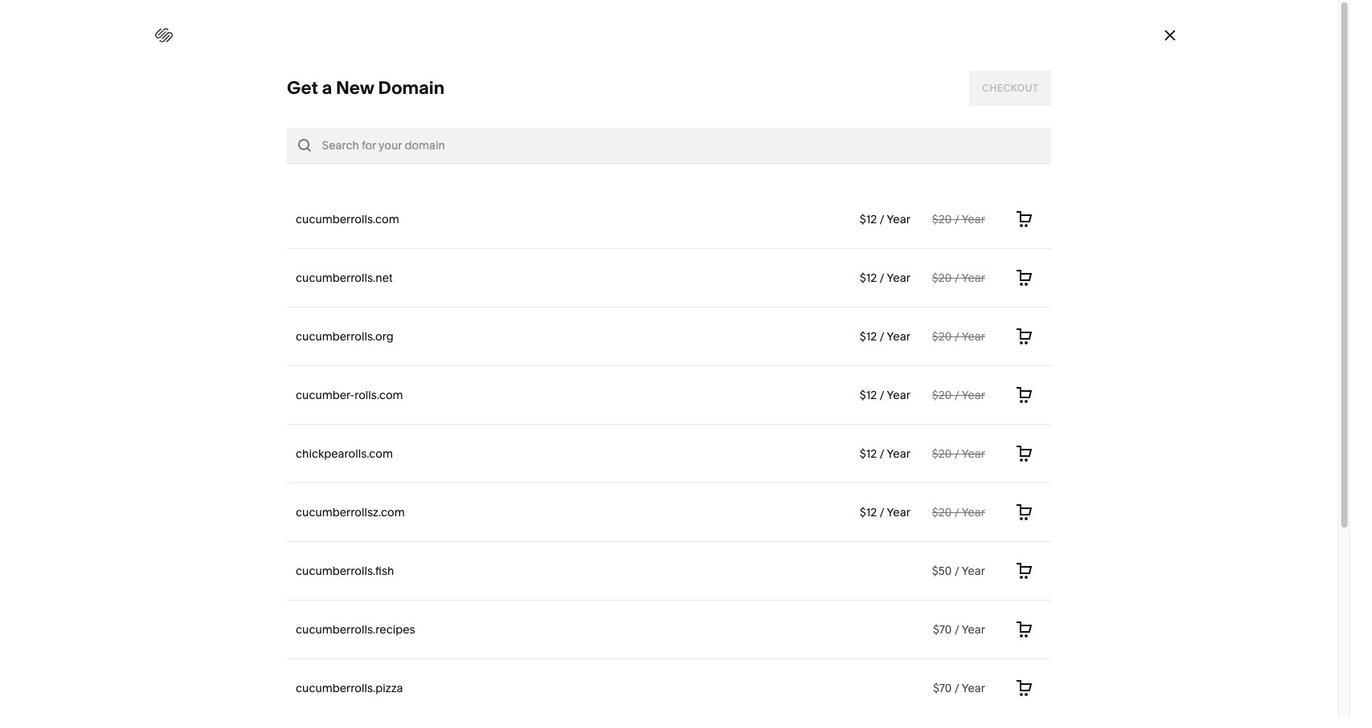 Task type: describe. For each thing, give the bounding box(es) containing it.
5 discounted from $20 / year element from the top
[[932, 445, 1007, 463]]

squarespace logo image
[[155, 27, 172, 44]]

close image
[[1161, 27, 1179, 44]]

1 discounted from $20 / year element from the top
[[932, 211, 1007, 228]]

$50 / year element
[[932, 563, 1007, 580]]



Task type: locate. For each thing, give the bounding box(es) containing it.
$70 / year element
[[933, 621, 1007, 639], [933, 680, 1007, 698]]

0 vertical spatial $70 / year element
[[933, 621, 1007, 639]]

1 $70 / year element from the top
[[933, 621, 1007, 639]]

4 discounted from $20 / year element from the top
[[932, 387, 1007, 404]]

3 discounted from $20 / year element from the top
[[932, 328, 1007, 346]]

2 $70 / year element from the top
[[933, 680, 1007, 698]]

Search for your domain field
[[322, 137, 1042, 154]]

discounted from $20 / year element
[[932, 211, 1007, 228], [932, 269, 1007, 287], [932, 328, 1007, 346], [932, 387, 1007, 404], [932, 445, 1007, 463], [932, 504, 1007, 522]]

2 discounted from $20 / year element from the top
[[932, 269, 1007, 287]]

1 vertical spatial $70 / year element
[[933, 680, 1007, 698]]

6 discounted from $20 / year element from the top
[[932, 504, 1007, 522]]



Task type: vqa. For each thing, say whether or not it's contained in the screenshot.
Payments on the left top
no



